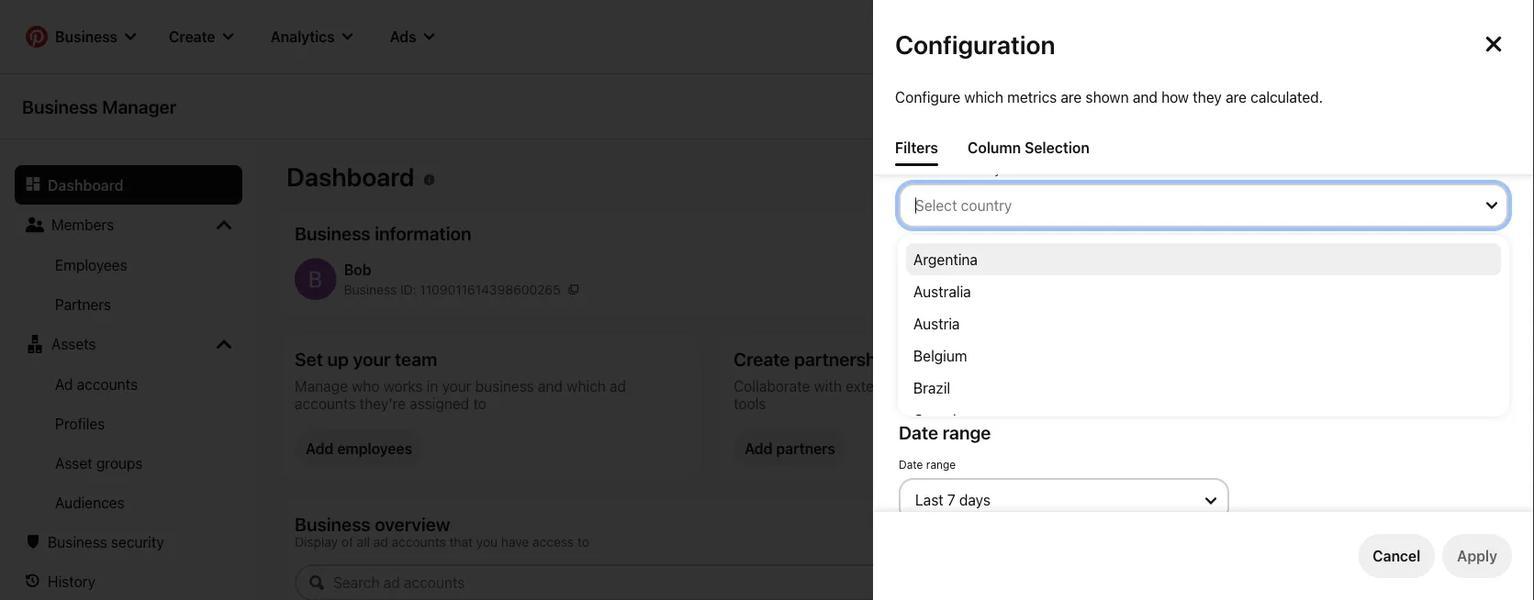 Task type: locate. For each thing, give the bounding box(es) containing it.
1 horizontal spatial bob
[[1224, 264, 1248, 279]]

my information
[[1173, 222, 1299, 244]]

0 vertical spatial account
[[916, 163, 958, 176]]

your up who
[[353, 348, 391, 370]]

1 date from the top
[[899, 422, 938, 443]]

0 horizontal spatial the
[[1095, 372, 1112, 385]]

2 date from the top
[[899, 458, 923, 471]]

usd down display
[[981, 303, 1011, 320]]

0 horizontal spatial with
[[814, 377, 842, 395]]

2 vertical spatial to
[[577, 535, 589, 550]]

partnerships
[[794, 348, 901, 370]]

with inside certain column totals will only calculate when "display usd only" is selected. local currencies are converted to usd with a fixed conversion rate based on the daily rates of the previous year.
[[899, 372, 921, 385]]

0 vertical spatial display
[[928, 303, 977, 320]]

selected.
[[1252, 359, 1300, 372]]

canada
[[914, 411, 964, 429]]

1 vertical spatial display
[[928, 332, 977, 349]]

austria
[[914, 315, 960, 332]]

and left how
[[1133, 88, 1158, 106]]

with down partnerships
[[814, 377, 842, 395]]

date range down canada
[[899, 458, 956, 471]]

which left metrics
[[965, 88, 1004, 106]]

ad inside field
[[899, 163, 913, 176]]

the left the daily at the right bottom of the page
[[1095, 372, 1112, 385]]

bob image down my
[[1173, 258, 1217, 303]]

add left employees
[[306, 440, 334, 458]]

create for create
[[169, 28, 215, 45]]

1 add from the left
[[306, 440, 334, 458]]

converted
[[1411, 359, 1463, 372]]

1 horizontal spatial create
[[734, 348, 790, 370]]

add employees
[[306, 440, 412, 458]]

0 vertical spatial date range
[[899, 422, 991, 443]]

0 horizontal spatial bob image
[[295, 258, 337, 300]]

0 horizontal spatial and
[[538, 377, 563, 395]]

2 bob image from the left
[[1173, 258, 1217, 303]]

asset groups
[[55, 455, 143, 472]]

2 add from the left
[[745, 440, 773, 458]]

create inside create partnerships collaborate with external businesses on ad accounts and tools
[[734, 348, 790, 370]]

to right converted
[[1466, 359, 1476, 372]]

will
[[1013, 359, 1030, 372]]

filters link
[[888, 131, 946, 166]]

date
[[899, 422, 938, 443], [899, 458, 923, 471]]

1 horizontal spatial information
[[1203, 222, 1299, 244]]

2 vertical spatial display
[[295, 535, 338, 550]]

usd
[[981, 303, 1011, 320], [1184, 359, 1207, 372], [1479, 359, 1503, 372]]

and down calculate
[[1087, 377, 1112, 395]]

argentina
[[914, 251, 978, 268]]

the
[[1095, 372, 1112, 385], [1186, 372, 1202, 385]]

business inside business overview display of all ad accounts that you have access to
[[295, 513, 371, 535]]

1 vertical spatial only
[[1033, 359, 1055, 372]]

0 vertical spatial of
[[1172, 372, 1182, 385]]

0 horizontal spatial are
[[1061, 88, 1082, 106]]

are
[[1061, 88, 1082, 106], [1226, 88, 1247, 106], [1391, 359, 1408, 372]]

1 more sections image from the top
[[217, 218, 231, 232]]

usd left only"
[[1184, 359, 1207, 372]]

accounts down calculate
[[1022, 377, 1083, 395]]

only right "will"
[[1033, 359, 1055, 372]]

0 vertical spatial date
[[899, 422, 938, 443]]

of
[[1172, 372, 1182, 385], [341, 535, 353, 550]]

with
[[899, 372, 921, 385], [814, 377, 842, 395]]

0 horizontal spatial to
[[473, 395, 487, 412]]

information
[[375, 222, 471, 244], [1203, 222, 1299, 244]]

previous
[[1205, 372, 1250, 385]]

manager
[[102, 96, 176, 117]]

are left converted
[[1391, 359, 1408, 372]]

1 vertical spatial of
[[341, 535, 353, 550]]

ad inside business overview display of all ad accounts that you have access to
[[374, 535, 388, 550]]

1 horizontal spatial add
[[745, 440, 773, 458]]

0 vertical spatial more sections image
[[217, 218, 231, 232]]

column
[[940, 359, 978, 372]]

bob down 'business information'
[[344, 261, 371, 278]]

daily
[[1115, 372, 1139, 385]]

ad account country
[[899, 163, 1001, 176]]

add down "tools"
[[745, 440, 773, 458]]

business badge dropdown menu button image
[[125, 31, 136, 42]]

on right based
[[1079, 372, 1092, 385]]

team
[[395, 348, 437, 370]]

2 horizontal spatial to
[[1466, 359, 1476, 372]]

Ad account country field
[[899, 163, 1509, 228]]

your right in
[[442, 377, 472, 395]]

1 the from the left
[[1095, 372, 1112, 385]]

shown
[[1086, 88, 1129, 106]]

display
[[981, 264, 1041, 286]]

add partners button
[[734, 431, 846, 467]]

1 vertical spatial more sections image
[[217, 337, 231, 352]]

display down the australia
[[928, 303, 977, 320]]

history button
[[15, 562, 242, 600]]

conversion
[[961, 372, 1018, 385]]

ad inside button
[[55, 376, 73, 393]]

security image
[[26, 535, 40, 550]]

based
[[1044, 372, 1076, 385]]

create right business badge dropdown menu button image
[[169, 28, 215, 45]]

calculate
[[1058, 359, 1104, 372]]

1 vertical spatial to
[[473, 395, 487, 412]]

2 information from the left
[[1203, 222, 1299, 244]]

usd right converted
[[1479, 359, 1503, 372]]

accounts left that
[[392, 535, 446, 550]]

local
[[1303, 359, 1330, 372]]

display usd only
[[928, 303, 1042, 320]]

dashboard up members
[[48, 176, 124, 194]]

business inside primary navigation header navigation
[[55, 28, 118, 45]]

1 horizontal spatial and
[[1087, 377, 1112, 395]]

1 bob image from the left
[[295, 258, 337, 300]]

business for business overview display of all ad accounts that you have access to
[[295, 513, 371, 535]]

0 horizontal spatial of
[[341, 535, 353, 550]]

security
[[111, 533, 164, 551]]

to inside set up your team manage who works in your business and which ad accounts they're assigned to
[[473, 395, 487, 412]]

of inside business overview display of all ad accounts that you have access to
[[341, 535, 353, 550]]

of left all
[[341, 535, 353, 550]]

2 horizontal spatial are
[[1391, 359, 1408, 372]]

and right 'business'
[[538, 377, 563, 395]]

and inside set up your team manage who works in your business and which ad accounts they're assigned to
[[538, 377, 563, 395]]

ad for ad account country
[[899, 163, 913, 176]]

are inside certain column totals will only calculate when "display usd only" is selected. local currencies are converted to usd with a fixed conversion rate based on the daily rates of the previous year.
[[1391, 359, 1408, 372]]

assigned
[[410, 395, 469, 412]]

1 vertical spatial which
[[567, 377, 606, 395]]

details
[[1069, 272, 1116, 289]]

add
[[306, 440, 334, 458], [745, 440, 773, 458]]

1 horizontal spatial bob image
[[1173, 258, 1217, 303]]

members
[[51, 216, 114, 233]]

business for business
[[55, 28, 118, 45]]

date range down the brazil at the bottom
[[899, 422, 991, 443]]

dashboard image
[[26, 177, 40, 191]]

assets image
[[26, 335, 44, 354]]

ad inside set up your team manage who works in your business and which ad accounts they're assigned to
[[610, 377, 626, 395]]

to
[[1466, 359, 1476, 372], [473, 395, 487, 412], [577, 535, 589, 550]]

to inside certain column totals will only calculate when "display usd only" is selected. local currencies are converted to usd with a fixed conversion rate based on the daily rates of the previous year.
[[1466, 359, 1476, 372]]

1 horizontal spatial of
[[1172, 372, 1182, 385]]

2 horizontal spatial and
[[1133, 88, 1158, 106]]

1 horizontal spatial to
[[577, 535, 589, 550]]

0 vertical spatial to
[[1466, 359, 1476, 372]]

0 vertical spatial create
[[169, 28, 215, 45]]

date range
[[899, 422, 991, 443], [899, 458, 956, 471]]

create
[[169, 28, 215, 45], [734, 348, 790, 370]]

0 horizontal spatial on
[[981, 377, 998, 395]]

add inside "button"
[[745, 440, 773, 458]]

1 horizontal spatial the
[[1186, 372, 1202, 385]]

1 vertical spatial create
[[734, 348, 790, 370]]

history image
[[26, 574, 40, 589]]

totals
[[981, 359, 1010, 372]]

is
[[1240, 359, 1249, 372]]

analytics
[[271, 28, 335, 45]]

2 the from the left
[[1186, 372, 1202, 385]]

collaborate
[[734, 377, 810, 395]]

history
[[48, 573, 95, 590]]

account down filters
[[916, 163, 958, 176]]

with inside create partnerships collaborate with external businesses on ad accounts and tools
[[814, 377, 842, 395]]

more sections image
[[217, 218, 231, 232], [217, 337, 231, 352]]

Ad account country text field
[[915, 193, 1470, 219]]

bob down my information
[[1224, 264, 1248, 279]]

more sections image inside "assets" dropdown button
[[217, 337, 231, 352]]

1 date range from the top
[[899, 422, 991, 443]]

bob image
[[295, 258, 337, 300], [1173, 258, 1217, 303]]

of right rates
[[1172, 372, 1182, 385]]

accounts down 'up'
[[295, 395, 356, 412]]

0 horizontal spatial information
[[375, 222, 471, 244]]

with left a
[[899, 372, 921, 385]]

add inside button
[[306, 440, 334, 458]]

0 vertical spatial range
[[943, 422, 991, 443]]

0 horizontal spatial add
[[306, 440, 334, 458]]

date down canada
[[899, 458, 923, 471]]

bob image for business
[[295, 258, 337, 300]]

on down totals
[[981, 377, 998, 395]]

analytics button
[[256, 15, 368, 59]]

primary navigation header navigation
[[11, 4, 1523, 70]]

1 information from the left
[[375, 222, 471, 244]]

list box
[[899, 236, 1509, 436]]

1 vertical spatial your
[[442, 377, 472, 395]]

add for collaborate
[[745, 440, 773, 458]]

dashboard
[[286, 162, 415, 192], [48, 176, 124, 194]]

1 vertical spatial account
[[1001, 332, 1055, 349]]

range down businesses at the right bottom of the page
[[943, 422, 991, 443]]

country
[[961, 163, 1001, 176]]

1 horizontal spatial account
[[1001, 332, 1055, 349]]

rates
[[1143, 372, 1169, 385]]

they
[[1193, 88, 1222, 106]]

ad accounts button
[[15, 365, 242, 404]]

add for your
[[306, 440, 334, 458]]

0 horizontal spatial dashboard
[[48, 176, 124, 194]]

bob
[[344, 261, 371, 278], [1224, 264, 1248, 279]]

ad down assets
[[55, 376, 73, 393]]

accounts up profiles button
[[77, 376, 138, 393]]

account up "will"
[[1001, 332, 1055, 349]]

0 horizontal spatial account
[[916, 163, 958, 176]]

fixed
[[933, 372, 958, 385]]

0 horizontal spatial ad
[[55, 376, 73, 393]]

1 vertical spatial ad
[[55, 376, 73, 393]]

to right access
[[577, 535, 589, 550]]

accounts inside button
[[77, 376, 138, 393]]

only up display ad account currency
[[1014, 303, 1042, 320]]

partners
[[776, 440, 835, 458]]

1 horizontal spatial with
[[899, 372, 921, 385]]

pinterest image
[[26, 26, 48, 48]]

to for will
[[1466, 359, 1476, 372]]

information up id:
[[375, 222, 471, 244]]

have
[[501, 535, 529, 550]]

1 horizontal spatial on
[[1079, 372, 1092, 385]]

1 horizontal spatial which
[[965, 88, 1004, 106]]

display up column
[[928, 332, 977, 349]]

0 horizontal spatial which
[[567, 377, 606, 395]]

range down canada
[[926, 458, 956, 471]]

1 vertical spatial date range
[[899, 458, 956, 471]]

0 horizontal spatial your
[[353, 348, 391, 370]]

date down the brazil at the bottom
[[899, 422, 938, 443]]

0 vertical spatial ad
[[899, 163, 913, 176]]

account
[[916, 163, 958, 176], [1001, 332, 1055, 349]]

0 vertical spatial your
[[353, 348, 391, 370]]

currency
[[899, 264, 977, 286]]

1 vertical spatial date
[[899, 458, 923, 471]]

the left only"
[[1186, 372, 1202, 385]]

1 horizontal spatial your
[[442, 377, 472, 395]]

2 more sections image from the top
[[217, 337, 231, 352]]

employees
[[55, 256, 127, 274]]

on
[[1079, 372, 1092, 385], [981, 377, 998, 395]]

ad inside create partnerships collaborate with external businesses on ad accounts and tools
[[1002, 377, 1018, 395]]

bob image up set
[[295, 258, 337, 300]]

which right 'business'
[[567, 377, 606, 395]]

overview
[[375, 513, 450, 535]]

are left shown at the top
[[1061, 88, 1082, 106]]

create up collaborate
[[734, 348, 790, 370]]

information down ad account country 'text field'
[[1203, 222, 1299, 244]]

0 horizontal spatial create
[[169, 28, 215, 45]]

ad down filters
[[899, 163, 913, 176]]

dashboard up 'business information'
[[286, 162, 415, 192]]

1 horizontal spatial ad
[[899, 163, 913, 176]]

display left all
[[295, 535, 338, 550]]

business security
[[48, 533, 164, 551]]

create button
[[154, 15, 248, 59]]

belgium
[[914, 347, 967, 365]]

groups
[[96, 455, 143, 472]]

information for my information
[[1203, 222, 1299, 244]]

are right they
[[1226, 88, 1247, 106]]

business manager
[[22, 96, 176, 117]]

to right assigned
[[473, 395, 487, 412]]

which
[[965, 88, 1004, 106], [567, 377, 606, 395]]

column
[[968, 139, 1021, 156]]

profiles
[[55, 415, 105, 432]]

create inside dropdown button
[[169, 28, 215, 45]]

ad for ad accounts
[[55, 376, 73, 393]]

profiles button
[[15, 404, 242, 443]]



Task type: vqa. For each thing, say whether or not it's contained in the screenshot.
'of' in 'Certain column totals will only calculate when "Display USD only" is selected. Local currencies are converted to USD with a fixed conversion rate based on the daily rates of the previous year.'
yes



Task type: describe. For each thing, give the bounding box(es) containing it.
asset
[[55, 455, 92, 472]]

accounts inside set up your team manage who works in your business and which ad accounts they're assigned to
[[295, 395, 356, 412]]

business for business information
[[295, 222, 371, 244]]

2 horizontal spatial usd
[[1479, 359, 1503, 372]]

create for create partnerships collaborate with external businesses on ad accounts and tools
[[734, 348, 790, 370]]

businesses
[[903, 377, 977, 395]]

audiences
[[55, 494, 125, 511]]

assets button
[[15, 324, 242, 365]]

all
[[357, 535, 370, 550]]

configure
[[895, 88, 961, 106]]

of inside certain column totals will only calculate when "display usd only" is selected. local currencies are converted to usd with a fixed conversion rate based on the daily rates of the previous year.
[[1172, 372, 1182, 385]]

dashboard button
[[15, 165, 242, 205]]

more sections image for ad accounts
[[217, 337, 231, 352]]

people image
[[26, 216, 44, 234]]

id:
[[400, 282, 417, 297]]

2 date range from the top
[[899, 458, 956, 471]]

edit
[[1039, 272, 1066, 289]]

display for display ad account currency
[[928, 332, 977, 349]]

filters
[[895, 139, 938, 156]]

tools
[[734, 395, 766, 412]]

set
[[295, 348, 323, 370]]

to inside business overview display of all ad accounts that you have access to
[[577, 535, 589, 550]]

a
[[924, 372, 930, 385]]

asset groups button
[[15, 443, 242, 483]]

1 horizontal spatial dashboard
[[286, 162, 415, 192]]

certain column totals will only calculate when "display usd only" is selected. local currencies are converted to usd with a fixed conversion rate based on the daily rates of the previous year.
[[899, 359, 1503, 385]]

1 horizontal spatial usd
[[1184, 359, 1207, 372]]

0 horizontal spatial usd
[[981, 303, 1011, 320]]

access
[[533, 535, 574, 550]]

ads
[[390, 28, 416, 45]]

on inside create partnerships collaborate with external businesses on ad accounts and tools
[[981, 377, 998, 395]]

Search ad accounts search field
[[295, 565, 1083, 600]]

column selection link
[[960, 131, 1097, 163]]

my
[[1173, 222, 1198, 244]]

configuration
[[895, 29, 1056, 59]]

only"
[[1211, 359, 1237, 372]]

column selection
[[968, 139, 1090, 156]]

0 horizontal spatial bob
[[344, 261, 371, 278]]

business security button
[[15, 522, 242, 562]]

that
[[449, 535, 473, 550]]

in
[[427, 377, 438, 395]]

business for business manager
[[22, 96, 98, 117]]

"display
[[1138, 359, 1181, 372]]

business for business id: 1109011614398600265
[[344, 282, 397, 297]]

0 vertical spatial which
[[965, 88, 1004, 106]]

display for display usd only
[[928, 303, 977, 320]]

cancel
[[1373, 548, 1421, 565]]

on inside certain column totals will only calculate when "display usd only" is selected. local currencies are converted to usd with a fixed conversion rate based on the daily rates of the previous year.
[[1079, 372, 1092, 385]]

business
[[475, 377, 534, 395]]

business information
[[295, 222, 471, 244]]

how
[[1162, 88, 1189, 106]]

manage
[[295, 377, 348, 395]]

cancel button
[[1358, 534, 1435, 578]]

more sections image for employees
[[217, 218, 231, 232]]

information for business information
[[375, 222, 471, 244]]

bob image for my
[[1173, 258, 1217, 303]]

you
[[476, 535, 498, 550]]

argentina option
[[906, 243, 1501, 275]]

employees button
[[15, 245, 242, 285]]

1109011614398600265
[[420, 282, 561, 297]]

1 horizontal spatial are
[[1226, 88, 1247, 106]]

accounts inside create partnerships collaborate with external businesses on ad accounts and tools
[[1022, 377, 1083, 395]]

edit details
[[1039, 272, 1116, 289]]

business overview display of all ad accounts that you have access to
[[295, 513, 589, 550]]

edit details button
[[1028, 262, 1127, 299]]

employees
[[337, 440, 412, 458]]

partners
[[55, 296, 111, 313]]

rate
[[1021, 372, 1041, 385]]

configure which metrics are shown and how they are calculated.
[[895, 88, 1323, 106]]

ads button
[[375, 15, 450, 59]]

partners button
[[15, 285, 242, 324]]

business for business security
[[48, 533, 107, 551]]

add partners
[[745, 440, 835, 458]]

1 vertical spatial range
[[926, 458, 956, 471]]

to for team
[[473, 395, 487, 412]]

which inside set up your team manage who works in your business and which ad accounts they're assigned to
[[567, 377, 606, 395]]

dashboard inside button
[[48, 176, 124, 194]]

add employees button
[[295, 431, 423, 467]]

metrics
[[1007, 88, 1057, 106]]

business id: 1109011614398600265
[[344, 282, 561, 297]]

works
[[384, 377, 423, 395]]

display inside business overview display of all ad accounts that you have access to
[[295, 535, 338, 550]]

selection
[[1025, 139, 1090, 156]]

up
[[327, 348, 349, 370]]

when
[[1107, 359, 1135, 372]]

audiences button
[[15, 483, 242, 522]]

certain
[[899, 359, 937, 372]]

currency display
[[899, 264, 1041, 286]]

currency
[[1059, 332, 1117, 349]]

who
[[352, 377, 380, 395]]

only inside certain column totals will only calculate when "display usd only" is selected. local currencies are converted to usd with a fixed conversion rate based on the daily rates of the previous year.
[[1033, 359, 1055, 372]]

australia
[[914, 283, 971, 300]]

accounts inside business overview display of all ad accounts that you have access to
[[392, 535, 446, 550]]

set up your team manage who works in your business and which ad accounts they're assigned to
[[295, 348, 626, 412]]

create partnerships collaborate with external businesses on ad accounts and tools
[[734, 348, 1112, 412]]

calculated.
[[1251, 88, 1323, 106]]

account inside field
[[916, 163, 958, 176]]

list box containing argentina
[[899, 236, 1509, 436]]

display ad account currency
[[928, 332, 1117, 349]]

0 vertical spatial only
[[1014, 303, 1042, 320]]

brazil
[[914, 379, 950, 397]]

members button
[[15, 205, 242, 245]]

and inside create partnerships collaborate with external businesses on ad accounts and tools
[[1087, 377, 1112, 395]]



